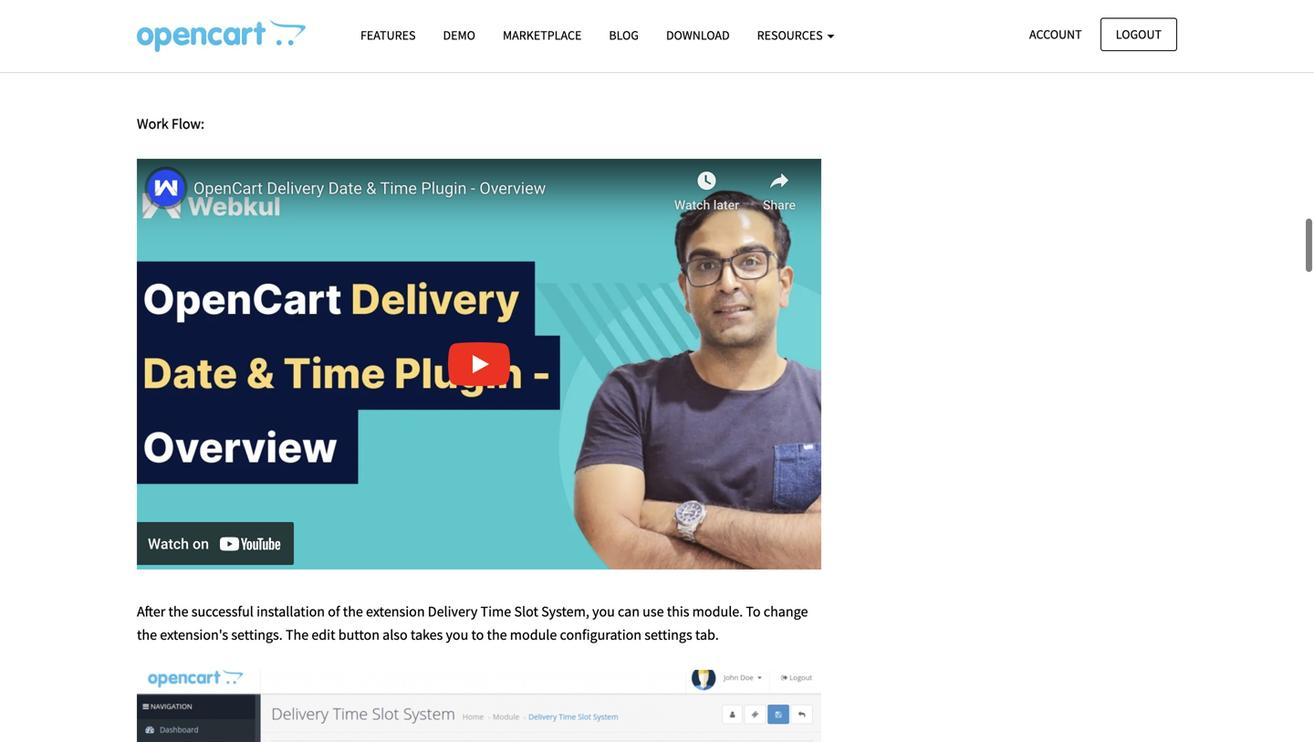 Task type: describe. For each thing, give the bounding box(es) containing it.
configuration
[[560, 626, 642, 644]]

settings.
[[231, 626, 283, 644]]

module.
[[693, 602, 743, 621]]

the delivery time slot will display on the order detail page module support multi-store and multi-language
[[173, 10, 524, 51]]

features link
[[347, 19, 430, 51]]

demo
[[443, 27, 476, 43]]

the right of
[[343, 602, 363, 621]]

change
[[764, 602, 808, 621]]

button
[[338, 626, 380, 644]]

can
[[618, 602, 640, 621]]

opencart - opencart delivery date and time image
[[137, 19, 306, 52]]

to
[[471, 626, 484, 644]]

slot
[[514, 602, 538, 621]]

flow:
[[172, 115, 204, 133]]

logout
[[1116, 26, 1162, 42]]

module
[[173, 33, 219, 51]]

2 multi- from the left
[[370, 33, 407, 51]]

time
[[481, 602, 511, 621]]

takes
[[411, 626, 443, 644]]

0 horizontal spatial you
[[446, 626, 469, 644]]

the inside the delivery time slot will display on the order detail page module support multi-store and multi-language
[[173, 10, 196, 28]]

extension
[[366, 602, 425, 621]]

detail
[[457, 10, 491, 28]]

marketplace
[[503, 27, 582, 43]]

edit
[[312, 626, 335, 644]]

of
[[328, 602, 340, 621]]

blog link
[[595, 19, 653, 51]]

resources link
[[744, 19, 848, 51]]

after
[[137, 602, 166, 621]]

successful
[[191, 602, 254, 621]]

work flow:
[[137, 115, 204, 133]]

system,
[[541, 602, 590, 621]]

slot
[[282, 10, 304, 28]]

time
[[251, 10, 279, 28]]



Task type: locate. For each thing, give the bounding box(es) containing it.
1 horizontal spatial the
[[286, 626, 309, 644]]

you up configuration
[[592, 602, 615, 621]]

use
[[643, 602, 664, 621]]

1 horizontal spatial you
[[592, 602, 615, 621]]

you
[[592, 602, 615, 621], [446, 626, 469, 644]]

and
[[343, 33, 367, 51]]

extension's
[[160, 626, 228, 644]]

also
[[383, 626, 408, 644]]

0 vertical spatial the
[[173, 10, 196, 28]]

resources
[[757, 27, 826, 43]]

1 vertical spatial you
[[446, 626, 469, 644]]

delivery
[[428, 602, 478, 621]]

this
[[667, 602, 690, 621]]

after the successful installation of the extension delivery time slot system, you can use this module. to change the extension's settings. the edit button also takes you to the module configuration settings tab.
[[137, 602, 808, 644]]

download
[[666, 27, 730, 43]]

delivery
[[199, 10, 248, 28]]

the
[[397, 10, 418, 28], [168, 602, 189, 621], [343, 602, 363, 621], [137, 626, 157, 644], [487, 626, 507, 644]]

account link
[[1014, 18, 1098, 51]]

the inside after the successful installation of the extension delivery time slot system, you can use this module. to change the extension's settings. the edit button also takes you to the module configuration settings tab.
[[286, 626, 309, 644]]

features
[[361, 27, 416, 43]]

marketplace link
[[489, 19, 595, 51]]

order
[[420, 10, 454, 28]]

the right to
[[487, 626, 507, 644]]

0 vertical spatial you
[[592, 602, 615, 621]]

the right on at the top of page
[[397, 10, 418, 28]]

installation
[[257, 602, 325, 621]]

multi- down slot
[[273, 33, 310, 51]]

1 horizontal spatial multi-
[[370, 33, 407, 51]]

0 horizontal spatial multi-
[[273, 33, 310, 51]]

download link
[[653, 19, 744, 51]]

the right after
[[168, 602, 189, 621]]

store
[[310, 33, 341, 51]]

will
[[307, 10, 329, 28]]

support
[[222, 33, 270, 51]]

the
[[173, 10, 196, 28], [286, 626, 309, 644]]

you left to
[[446, 626, 469, 644]]

1 vertical spatial the
[[286, 626, 309, 644]]

1 multi- from the left
[[273, 33, 310, 51]]

settings
[[645, 626, 693, 644]]

blog
[[609, 27, 639, 43]]

logout link
[[1101, 18, 1178, 51]]

0 horizontal spatial the
[[173, 10, 196, 28]]

the down after
[[137, 626, 157, 644]]

tab.
[[695, 626, 719, 644]]

the up module
[[173, 10, 196, 28]]

account
[[1030, 26, 1082, 42]]

multi-
[[273, 33, 310, 51], [370, 33, 407, 51]]

the inside the delivery time slot will display on the order detail page module support multi-store and multi-language
[[397, 10, 418, 28]]

language
[[407, 33, 463, 51]]

demo link
[[430, 19, 489, 51]]

to
[[746, 602, 761, 621]]

work
[[137, 115, 169, 133]]

display
[[332, 10, 376, 28]]

the down "installation" at the bottom left of page
[[286, 626, 309, 644]]

page
[[494, 10, 524, 28]]

multi- down on at the top of page
[[370, 33, 407, 51]]

on
[[379, 10, 395, 28]]

module
[[510, 626, 557, 644]]



Task type: vqa. For each thing, say whether or not it's contained in the screenshot.
Opencart - Opencart Delivery Date And Time Image
yes



